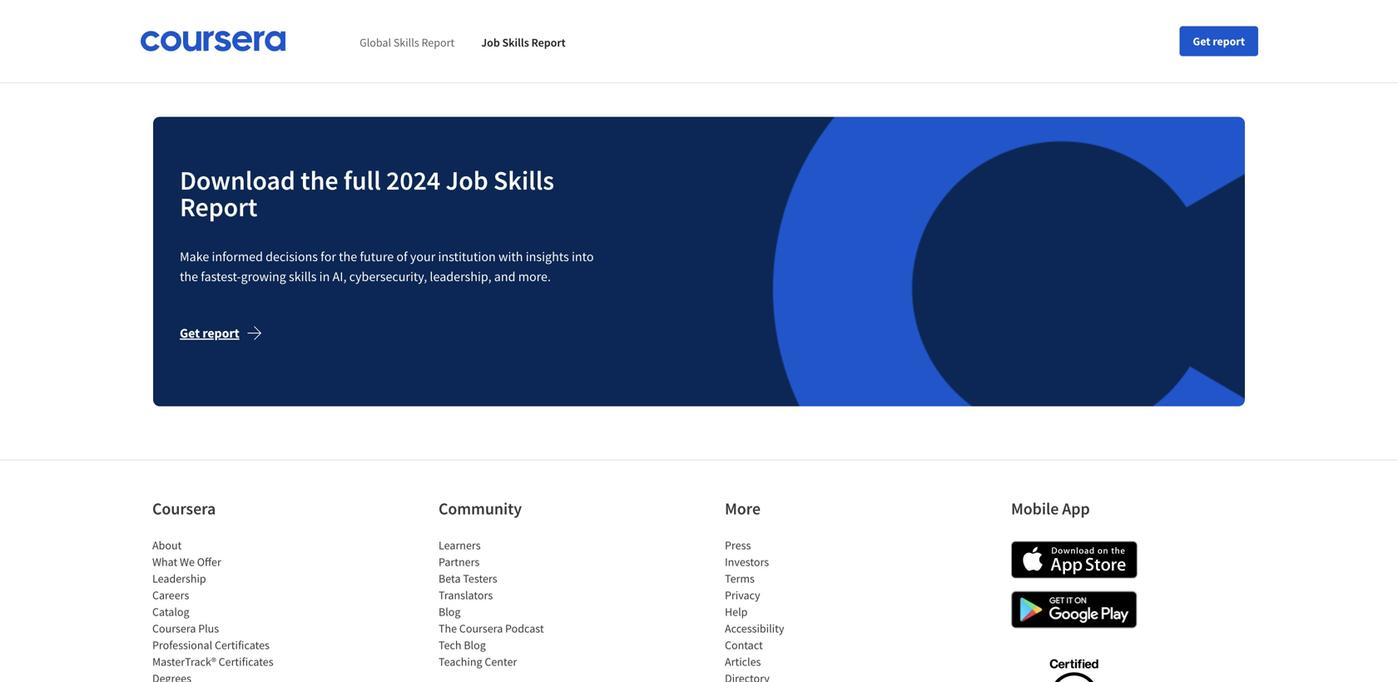 Task type: describe. For each thing, give the bounding box(es) containing it.
contact
[[725, 638, 763, 653]]

terms
[[725, 572, 755, 587]]

global skills report
[[360, 35, 455, 50]]

cybersecurity,
[[349, 269, 427, 285]]

download on the app store image
[[1011, 542, 1138, 579]]

make informed decisions for the future of your institution with insights into the fastest-growing skills in ai, cybersecurity, leadership, and more.
[[180, 249, 594, 285]]

report for global skills report
[[422, 35, 455, 50]]

the coursera podcast link
[[439, 622, 544, 636]]

0 vertical spatial report
[[1213, 34, 1245, 49]]

professional certificates link
[[152, 638, 270, 653]]

partners
[[439, 555, 480, 570]]

coursera for about what we offer leadership careers catalog coursera plus professional certificates mastertrack® certificates
[[152, 622, 196, 636]]

2 vertical spatial the
[[180, 269, 198, 285]]

community
[[439, 499, 522, 520]]

1 vertical spatial certificates
[[219, 655, 273, 670]]

learners link
[[439, 538, 481, 553]]

get for left get report button
[[180, 325, 200, 342]]

coursera for learners partners beta testers translators blog the coursera podcast tech blog teaching center
[[459, 622, 503, 636]]

podcast
[[505, 622, 544, 636]]

beta
[[439, 572, 461, 587]]

leadership,
[[430, 269, 492, 285]]

coursera logo image
[[140, 31, 286, 52]]

learners partners beta testers translators blog the coursera podcast tech blog teaching center
[[439, 538, 544, 670]]

press link
[[725, 538, 751, 553]]

2024
[[386, 164, 440, 197]]

more.
[[518, 269, 551, 285]]

0 horizontal spatial get report button
[[180, 314, 276, 353]]

beta testers link
[[439, 572, 497, 587]]

blog link
[[439, 605, 461, 620]]

more
[[725, 499, 761, 520]]

tech blog link
[[439, 638, 486, 653]]

testers
[[463, 572, 497, 587]]

global skills report link
[[360, 35, 455, 50]]

list item for coursera
[[152, 671, 294, 683]]

mastertrack® certificates link
[[152, 655, 273, 670]]

informed
[[212, 249, 263, 265]]

1 horizontal spatial get report button
[[1180, 26, 1258, 56]]

plus
[[198, 622, 219, 636]]

press investors terms privacy help accessibility contact articles
[[725, 538, 784, 670]]

catalog link
[[152, 605, 189, 620]]

we
[[180, 555, 195, 570]]

app
[[1062, 499, 1090, 520]]

center
[[485, 655, 517, 670]]

offer
[[197, 555, 221, 570]]

1 vertical spatial get report
[[180, 325, 239, 342]]

skills inside download the full 2024 job skills report
[[494, 164, 554, 197]]

learners
[[439, 538, 481, 553]]

get for get report button to the right
[[1193, 34, 1211, 49]]

list for more
[[725, 537, 866, 683]]

teaching center link
[[439, 655, 517, 670]]

logo of certified b corporation image
[[1040, 650, 1108, 683]]

the inside download the full 2024 job skills report
[[301, 164, 338, 197]]

0 vertical spatial job
[[481, 35, 500, 50]]

privacy
[[725, 588, 760, 603]]

report for job skills report
[[531, 35, 566, 50]]

articles
[[725, 655, 761, 670]]

slides element
[[153, 19, 1245, 36]]

of
[[397, 249, 408, 265]]



Task type: vqa. For each thing, say whether or not it's contained in the screenshot.
the to
no



Task type: locate. For each thing, give the bounding box(es) containing it.
job inside download the full 2024 job skills report
[[446, 164, 488, 197]]

future
[[360, 249, 394, 265]]

download the full 2024 job skills report
[[180, 164, 554, 224]]

2 horizontal spatial report
[[531, 35, 566, 50]]

privacy link
[[725, 588, 760, 603]]

2 list from the left
[[439, 537, 580, 671]]

report
[[422, 35, 455, 50], [531, 35, 566, 50], [180, 190, 257, 224]]

leadership link
[[152, 572, 206, 587]]

into
[[572, 249, 594, 265]]

and
[[494, 269, 516, 285]]

1 horizontal spatial list item
[[725, 671, 866, 683]]

get report
[[1193, 34, 1245, 49], [180, 325, 239, 342]]

contact link
[[725, 638, 763, 653]]

press
[[725, 538, 751, 553]]

list item down articles link
[[725, 671, 866, 683]]

tech
[[439, 638, 462, 653]]

with
[[499, 249, 523, 265]]

fastest-
[[201, 269, 241, 285]]

1 list item from the left
[[152, 671, 294, 683]]

skills
[[289, 269, 317, 285]]

list containing learners
[[439, 537, 580, 671]]

about link
[[152, 538, 182, 553]]

accessibility
[[725, 622, 784, 636]]

1 horizontal spatial report
[[422, 35, 455, 50]]

0 horizontal spatial list
[[152, 537, 294, 683]]

2 list item from the left
[[725, 671, 866, 683]]

the
[[301, 164, 338, 197], [339, 249, 357, 265], [180, 269, 198, 285]]

catalog
[[152, 605, 189, 620]]

0 vertical spatial get report button
[[1180, 26, 1258, 56]]

0 horizontal spatial get report
[[180, 325, 239, 342]]

certificates up mastertrack® certificates link
[[215, 638, 270, 653]]

1 vertical spatial blog
[[464, 638, 486, 653]]

global
[[360, 35, 391, 50]]

mobile
[[1011, 499, 1059, 520]]

the right for
[[339, 249, 357, 265]]

careers link
[[152, 588, 189, 603]]

blog up the on the left
[[439, 605, 461, 620]]

full
[[344, 164, 381, 197]]

partners link
[[439, 555, 480, 570]]

list item for more
[[725, 671, 866, 683]]

coursera inside "about what we offer leadership careers catalog coursera plus professional certificates mastertrack® certificates"
[[152, 622, 196, 636]]

coursera down the catalog
[[152, 622, 196, 636]]

report
[[1213, 34, 1245, 49], [202, 325, 239, 342]]

translators
[[439, 588, 493, 603]]

the left full
[[301, 164, 338, 197]]

1 horizontal spatial report
[[1213, 34, 1245, 49]]

list containing about
[[152, 537, 294, 683]]

leadership
[[152, 572, 206, 587]]

0 vertical spatial the
[[301, 164, 338, 197]]

get it on google play image
[[1011, 592, 1138, 629]]

professional
[[152, 638, 212, 653]]

1 horizontal spatial get report
[[1193, 34, 1245, 49]]

0 horizontal spatial blog
[[439, 605, 461, 620]]

terms link
[[725, 572, 755, 587]]

1 vertical spatial job
[[446, 164, 488, 197]]

0 horizontal spatial list item
[[152, 671, 294, 683]]

list item
[[152, 671, 294, 683], [725, 671, 866, 683]]

the down make
[[180, 269, 198, 285]]

skills for global
[[394, 35, 419, 50]]

job
[[481, 35, 500, 50], [446, 164, 488, 197]]

report inside download the full 2024 job skills report
[[180, 190, 257, 224]]

mastertrack®
[[152, 655, 216, 670]]

1 vertical spatial get report button
[[180, 314, 276, 353]]

job skills report
[[481, 35, 566, 50]]

1 vertical spatial get
[[180, 325, 200, 342]]

careers
[[152, 588, 189, 603]]

1 horizontal spatial list
[[439, 537, 580, 671]]

decisions
[[266, 249, 318, 265]]

for
[[321, 249, 336, 265]]

your
[[410, 249, 436, 265]]

help
[[725, 605, 748, 620]]

certificates
[[215, 638, 270, 653], [219, 655, 273, 670]]

institution
[[438, 249, 496, 265]]

accessibility link
[[725, 622, 784, 636]]

coursera plus link
[[152, 622, 219, 636]]

in
[[319, 269, 330, 285]]

list item down mastertrack® certificates link
[[152, 671, 294, 683]]

1 vertical spatial report
[[202, 325, 239, 342]]

download
[[180, 164, 295, 197]]

list for coursera
[[152, 537, 294, 683]]

1 horizontal spatial the
[[301, 164, 338, 197]]

what we offer link
[[152, 555, 221, 570]]

2 horizontal spatial list
[[725, 537, 866, 683]]

skills
[[394, 35, 419, 50], [502, 35, 529, 50], [494, 164, 554, 197]]

0 horizontal spatial report
[[180, 190, 257, 224]]

certificates down 'professional certificates' "link"
[[219, 655, 273, 670]]

translators link
[[439, 588, 493, 603]]

list for community
[[439, 537, 580, 671]]

investors
[[725, 555, 769, 570]]

insights
[[526, 249, 569, 265]]

teaching
[[439, 655, 482, 670]]

what
[[152, 555, 177, 570]]

1 list from the left
[[152, 537, 294, 683]]

0 horizontal spatial get
[[180, 325, 200, 342]]

get report button
[[1180, 26, 1258, 56], [180, 314, 276, 353]]

0 vertical spatial certificates
[[215, 638, 270, 653]]

growing
[[241, 269, 286, 285]]

articles link
[[725, 655, 761, 670]]

coursera
[[152, 499, 216, 520], [152, 622, 196, 636], [459, 622, 503, 636]]

get
[[1193, 34, 1211, 49], [180, 325, 200, 342]]

0 vertical spatial get report
[[1193, 34, 1245, 49]]

0 vertical spatial get
[[1193, 34, 1211, 49]]

1 vertical spatial the
[[339, 249, 357, 265]]

ai,
[[333, 269, 347, 285]]

0 horizontal spatial the
[[180, 269, 198, 285]]

0 horizontal spatial report
[[202, 325, 239, 342]]

skills for job
[[502, 35, 529, 50]]

2 horizontal spatial the
[[339, 249, 357, 265]]

make
[[180, 249, 209, 265]]

about what we offer leadership careers catalog coursera plus professional certificates mastertrack® certificates
[[152, 538, 273, 670]]

1 horizontal spatial get
[[1193, 34, 1211, 49]]

list containing press
[[725, 537, 866, 683]]

help link
[[725, 605, 748, 620]]

the
[[439, 622, 457, 636]]

coursera inside "learners partners beta testers translators blog the coursera podcast tech blog teaching center"
[[459, 622, 503, 636]]

coursera up tech blog link at the bottom left
[[459, 622, 503, 636]]

mobile app
[[1011, 499, 1090, 520]]

blog up teaching center "link"
[[464, 638, 486, 653]]

investors link
[[725, 555, 769, 570]]

job skills report link
[[481, 35, 566, 50]]

0 vertical spatial blog
[[439, 605, 461, 620]]

list
[[152, 537, 294, 683], [439, 537, 580, 671], [725, 537, 866, 683]]

coursera up about
[[152, 499, 216, 520]]

3 list from the left
[[725, 537, 866, 683]]

blog
[[439, 605, 461, 620], [464, 638, 486, 653]]

1 horizontal spatial blog
[[464, 638, 486, 653]]

about
[[152, 538, 182, 553]]



